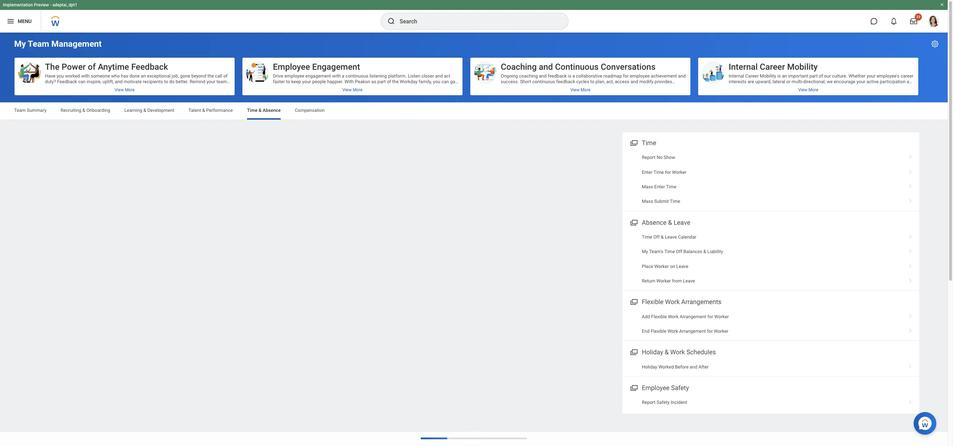 Task type: describe. For each thing, give the bounding box(es) containing it.
the
[[45, 62, 59, 72]]

worker left 'on' in the right bottom of the page
[[655, 264, 669, 269]]

an inside drive employee engagement with a continuous listening platform. listen closer and act faster to keep your people happier. with peakon as part of the workday family, you can gain an even deeper understanding of your people and create action plans that improve engagement and bottom-line results.
[[273, 85, 278, 90]]

closer
[[422, 73, 434, 79]]

peakon
[[355, 79, 370, 84]]

worker down "show"
[[672, 170, 687, 175]]

career
[[901, 73, 914, 79]]

you inside drive employee engagement with a continuous listening platform. listen closer and act faster to keep your people happier. with peakon as part of the workday family, you can gain an even deeper understanding of your people and create action plans that improve engagement and bottom-line results.
[[433, 79, 441, 84]]

incident
[[671, 400, 687, 406]]

have
[[45, 73, 55, 79]]

1 vertical spatial absence
[[642, 219, 667, 226]]

leave for &
[[665, 235, 677, 240]]

open
[[865, 85, 875, 90]]

no
[[657, 155, 663, 160]]

1 horizontal spatial job
[[876, 85, 884, 90]]

start
[[849, 90, 858, 96]]

to down lateral
[[779, 85, 783, 90]]

mass enter time link
[[623, 180, 920, 194]]

1 horizontal spatial engagement
[[305, 73, 331, 79]]

gain
[[450, 79, 459, 84]]

for down arrangements
[[708, 314, 713, 320]]

menu group image for holiday & work schedules
[[629, 348, 639, 357]]

part inside the internal career mobility is an important part of our culture. whether your employee's career interests are upward, lateral or multi-directional, we encourage your active participation and guidance. take the time to review their opportunity graphs, review open job requisitions and update their job interests to empower them and jump start their next move.
[[810, 73, 818, 79]]

show
[[664, 155, 675, 160]]

recruiting & onboarding
[[61, 108, 110, 113]]

employee for employee engagement
[[273, 62, 310, 72]]

coaching and continuous conversations
[[501, 62, 656, 72]]

list for leave
[[623, 230, 920, 289]]

list containing report no show
[[623, 150, 920, 209]]

& for time
[[259, 108, 262, 113]]

my team's time off balances & liability
[[642, 249, 723, 255]]

lateral
[[773, 79, 785, 84]]

mobility for internal career mobility
[[787, 62, 818, 72]]

0 horizontal spatial off
[[654, 235, 660, 240]]

worked
[[65, 73, 80, 79]]

continuous
[[555, 62, 599, 72]]

holiday & work schedules
[[642, 349, 716, 356]]

& for learning
[[143, 108, 146, 113]]

do
[[169, 79, 175, 84]]

arrangement for end flexible work arrangement for worker
[[679, 329, 706, 334]]

culture.
[[832, 73, 848, 79]]

2 horizontal spatial feedback
[[131, 62, 168, 72]]

success.
[[501, 79, 519, 84]]

next
[[870, 90, 878, 96]]

to down the duty?
[[45, 85, 49, 90]]

empower
[[796, 90, 816, 96]]

add
[[642, 314, 650, 320]]

of down happier. at the top left of the page
[[336, 85, 340, 90]]

participation
[[880, 79, 906, 84]]

keep
[[291, 79, 301, 84]]

my for my team's time off balances & liability
[[642, 249, 648, 255]]

even
[[279, 85, 289, 90]]

report safety incident link
[[623, 396, 920, 410]]

internal career mobility is an important part of our culture. whether your employee's career interests are upward, lateral or multi-directional, we encourage your active participation and guidance. take the time to review their opportunity graphs, review open job requisitions and update their job interests to empower them and jump start their next move.
[[729, 73, 915, 96]]

arrangements
[[681, 299, 722, 306]]

list for arrangements
[[623, 310, 920, 339]]

duty?
[[45, 79, 56, 84]]

drive
[[273, 73, 283, 79]]

1 horizontal spatial feedback
[[78, 85, 98, 90]]

absence inside tab list
[[263, 108, 281, 113]]

multi-
[[792, 79, 803, 84]]

bottom-
[[309, 90, 325, 96]]

someone
[[91, 73, 110, 79]]

requisitions
[[885, 85, 910, 90]]

onboarding
[[86, 108, 110, 113]]

1 vertical spatial interests
[[772, 90, 790, 96]]

as
[[371, 79, 376, 84]]

mass submit time
[[642, 199, 680, 204]]

place worker on leave link
[[623, 259, 920, 274]]

time down enter time for worker
[[666, 184, 677, 190]]

with
[[345, 79, 354, 84]]

arrangement for add flexible work arrangement for worker
[[680, 314, 707, 320]]

employee for employee safety
[[642, 385, 670, 392]]

listen
[[408, 73, 420, 79]]

close environment banner image
[[940, 2, 944, 7]]

of up action
[[387, 79, 391, 84]]

2 review from the left
[[850, 85, 864, 90]]

call
[[215, 73, 222, 79]]

worker inside 'link'
[[714, 329, 729, 334]]

work for end
[[668, 329, 678, 334]]

chevron right image for end flexible work arrangement for worker
[[906, 327, 915, 334]]

or
[[787, 79, 791, 84]]

for inside the ongoing coaching and feedback is a collaborative roadmap for employee achievement and success.  short continuous feedback cycles to plan, act, access and modify provides acknowledgement, correction and positive outcomes.
[[623, 73, 629, 79]]

for down "show"
[[665, 170, 671, 175]]

enter inside mass enter time link
[[654, 184, 665, 190]]

chevron right image for time off & leave calendar
[[906, 232, 915, 239]]

learning
[[124, 108, 142, 113]]

your down with
[[341, 85, 350, 90]]

flexible for end
[[651, 329, 667, 334]]

upward,
[[755, 79, 772, 84]]

use
[[50, 85, 58, 90]]

1 vertical spatial engagement
[[273, 90, 299, 96]]

act
[[444, 73, 450, 79]]

our
[[824, 73, 831, 79]]

a inside the ongoing coaching and feedback is a collaborative roadmap for employee achievement and success.  short continuous feedback cycles to plan, act, access and modify provides acknowledgement, correction and positive outcomes.
[[573, 73, 575, 79]]

configure this page image
[[931, 40, 940, 48]]

Search Workday  search field
[[400, 13, 554, 29]]

time right team's
[[665, 249, 675, 255]]

time off & leave calendar link
[[623, 230, 920, 245]]

others.
[[125, 85, 139, 90]]

team summary
[[14, 108, 46, 113]]

plan,
[[596, 79, 605, 84]]

tab list inside main content
[[7, 103, 941, 120]]

report for report safety incident
[[642, 400, 656, 406]]

recruiting
[[61, 108, 81, 113]]

feedback up correction
[[548, 73, 567, 79]]

work for add
[[668, 314, 679, 320]]

we
[[827, 79, 833, 84]]

employee inside the ongoing coaching and feedback is a collaborative roadmap for employee achievement and success.  short continuous feedback cycles to plan, act, access and modify provides acknowledgement, correction and positive outcomes.
[[630, 73, 650, 79]]

chevron right image for mass submit time
[[906, 197, 915, 204]]

time up report no show
[[642, 139, 656, 147]]

return
[[642, 279, 655, 284]]

& for holiday
[[665, 349, 669, 356]]

1 horizontal spatial off
[[676, 249, 683, 255]]

mass for mass enter time
[[642, 184, 653, 190]]

enter time for worker link
[[623, 165, 920, 180]]

is inside the ongoing coaching and feedback is a collaborative roadmap for employee achievement and success.  short continuous feedback cycles to plan, act, access and modify provides acknowledgement, correction and positive outcomes.
[[568, 73, 571, 79]]

understanding
[[305, 85, 335, 90]]

can inside have you worked with someone who has done an exceptional job, gone beyond the call of duty?  feedback can inspire, uplift, and motivate recipients to do better.  remind your team to use 'anytime' feedback to recognize others.
[[78, 79, 86, 84]]

is inside the internal career mobility is an important part of our culture. whether your employee's career interests are upward, lateral or multi-directional, we encourage your active participation and guidance. take the time to review their opportunity graphs, review open job requisitions and update their job interests to empower them and jump start their next move.
[[778, 73, 781, 79]]

talent & performance
[[189, 108, 233, 113]]

work up add flexible work arrangement for worker on the bottom right
[[665, 299, 680, 306]]

implementation preview -   adeptai_dpt1
[[3, 2, 77, 7]]

gone
[[180, 73, 190, 79]]

has
[[121, 73, 128, 79]]

career for internal career mobility
[[760, 62, 785, 72]]

them
[[817, 90, 827, 96]]

employee engagement
[[273, 62, 360, 72]]

coaching
[[501, 62, 537, 72]]

holiday for holiday & work schedules
[[642, 349, 663, 356]]

development
[[147, 108, 174, 113]]

'anytime'
[[59, 85, 77, 90]]

holiday for holiday worked before and after
[[642, 365, 657, 370]]

menu
[[18, 18, 32, 24]]

listening
[[370, 73, 387, 79]]

done
[[129, 73, 140, 79]]

provides
[[655, 79, 672, 84]]

to left do
[[164, 79, 168, 84]]

anytime
[[98, 62, 129, 72]]

1 review from the left
[[784, 85, 797, 90]]

& for talent
[[202, 108, 205, 113]]

menu group image for flexible work arrangements
[[629, 297, 639, 307]]

after
[[699, 365, 709, 370]]

chevron right image for place worker on leave
[[906, 262, 915, 269]]

update
[[738, 90, 752, 96]]

mass for mass submit time
[[642, 199, 653, 204]]

mass enter time
[[642, 184, 677, 190]]

flexible for add
[[651, 314, 667, 320]]

leave up calendar
[[674, 219, 691, 226]]

& for absence
[[668, 219, 672, 226]]

chevron right image for report no show
[[906, 152, 915, 160]]

my team's time off balances & liability link
[[623, 245, 920, 259]]

internal career mobility
[[729, 62, 818, 72]]

team inside tab list
[[14, 108, 26, 113]]

platform.
[[388, 73, 407, 79]]

action
[[389, 85, 402, 90]]



Task type: vqa. For each thing, say whether or not it's contained in the screenshot.
Arrangement for End Flexible Work Arrangement for Worker
yes



Task type: locate. For each thing, give the bounding box(es) containing it.
2 horizontal spatial their
[[859, 90, 868, 96]]

2 chevron right image from the top
[[906, 167, 915, 174]]

job,
[[172, 73, 179, 79]]

of inside the internal career mobility is an important part of our culture. whether your employee's career interests are upward, lateral or multi-directional, we encourage your active participation and guidance. take the time to review their opportunity graphs, review open job requisitions and update their job interests to empower them and jump start their next move.
[[819, 73, 823, 79]]

chevron right image inside end flexible work arrangement for worker 'link'
[[906, 327, 915, 334]]

2 vertical spatial flexible
[[651, 329, 667, 334]]

0 horizontal spatial engagement
[[273, 90, 299, 96]]

collaborative
[[576, 73, 602, 79]]

chevron right image
[[906, 152, 915, 160], [906, 167, 915, 174], [906, 182, 915, 189], [906, 232, 915, 239], [906, 262, 915, 269], [906, 276, 915, 283]]

0 vertical spatial enter
[[642, 170, 653, 175]]

0 horizontal spatial absence
[[263, 108, 281, 113]]

continuous inside the ongoing coaching and feedback is a collaborative roadmap for employee achievement and success.  short continuous feedback cycles to plan, act, access and modify provides acknowledgement, correction and positive outcomes.
[[532, 79, 555, 84]]

1 can from the left
[[78, 79, 86, 84]]

enter
[[642, 170, 653, 175], [654, 184, 665, 190]]

3 chevron right image from the top
[[906, 182, 915, 189]]

1 vertical spatial arrangement
[[679, 329, 706, 334]]

1 menu group image from the top
[[629, 138, 639, 147]]

0 vertical spatial career
[[760, 62, 785, 72]]

1 vertical spatial feedback
[[57, 79, 77, 84]]

mobility up important
[[787, 62, 818, 72]]

absence down even
[[263, 108, 281, 113]]

arrangement up end flexible work arrangement for worker
[[680, 314, 707, 320]]

5 chevron right image from the top
[[906, 362, 915, 369]]

positive
[[571, 85, 587, 90]]

0 vertical spatial holiday
[[642, 349, 663, 356]]

leave for from
[[683, 279, 695, 284]]

your down whether
[[857, 79, 866, 84]]

2 can from the left
[[442, 79, 449, 84]]

1 vertical spatial my
[[642, 249, 648, 255]]

worker left from
[[657, 279, 671, 284]]

engagement
[[305, 73, 331, 79], [273, 90, 299, 96]]

engagement
[[312, 62, 360, 72]]

feedback up "exceptional" at the top of page
[[131, 62, 168, 72]]

internal for internal career mobility
[[729, 62, 758, 72]]

an inside the internal career mobility is an important part of our culture. whether your employee's career interests are upward, lateral or multi-directional, we encourage your active participation and guidance. take the time to review their opportunity graphs, review open job requisitions and update their job interests to empower them and jump start their next move.
[[782, 73, 787, 79]]

1 vertical spatial holiday
[[642, 365, 657, 370]]

1 horizontal spatial continuous
[[532, 79, 555, 84]]

power
[[62, 62, 86, 72]]

directional,
[[803, 79, 826, 84]]

arrangement down add flexible work arrangement for worker on the bottom right
[[679, 329, 706, 334]]

part up the directional,
[[810, 73, 818, 79]]

0 horizontal spatial an
[[141, 73, 146, 79]]

1 is from the left
[[568, 73, 571, 79]]

outcomes.
[[588, 85, 610, 90]]

of left the 'our'
[[819, 73, 823, 79]]

team left the summary
[[14, 108, 26, 113]]

1 horizontal spatial interests
[[772, 90, 790, 96]]

chevron right image
[[906, 197, 915, 204], [906, 247, 915, 254], [906, 312, 915, 319], [906, 327, 915, 334], [906, 362, 915, 369], [906, 398, 915, 405]]

safety
[[671, 385, 689, 392], [657, 400, 670, 406]]

chevron right image for my team's time off balances & liability
[[906, 247, 915, 254]]

&
[[82, 108, 85, 113], [143, 108, 146, 113], [202, 108, 205, 113], [259, 108, 262, 113], [668, 219, 672, 226], [661, 235, 664, 240], [704, 249, 706, 255], [665, 349, 669, 356]]

1 horizontal spatial employee
[[630, 73, 650, 79]]

my left team's
[[642, 249, 648, 255]]

review down or
[[784, 85, 797, 90]]

my team management
[[14, 39, 102, 49]]

2 horizontal spatial the
[[761, 85, 767, 90]]

1 menu group image from the top
[[629, 218, 639, 227]]

1 horizontal spatial team
[[28, 39, 49, 49]]

1 mass from the top
[[642, 184, 653, 190]]

the inside the internal career mobility is an important part of our culture. whether your employee's career interests are upward, lateral or multi-directional, we encourage your active participation and guidance. take the time to review their opportunity graphs, review open job requisitions and update their job interests to empower them and jump start their next move.
[[761, 85, 767, 90]]

team's
[[649, 249, 664, 255]]

4 chevron right image from the top
[[906, 327, 915, 334]]

report left no
[[642, 155, 656, 160]]

2 chevron right image from the top
[[906, 247, 915, 254]]

end flexible work arrangement for worker
[[642, 329, 729, 334]]

safety down employee safety
[[657, 400, 670, 406]]

my for my team management
[[14, 39, 26, 49]]

0 horizontal spatial a
[[342, 73, 344, 79]]

worker down arrangements
[[715, 314, 729, 320]]

add flexible work arrangement for worker
[[642, 314, 729, 320]]

notifications large image
[[891, 18, 898, 25]]

0 horizontal spatial can
[[78, 79, 86, 84]]

people
[[312, 79, 326, 84], [351, 85, 365, 90]]

to inside drive employee engagement with a continuous listening platform. listen closer and act faster to keep your people happier. with peakon as part of the workday family, you can gain an even deeper understanding of your people and create action plans that improve engagement and bottom-line results.
[[286, 79, 290, 84]]

0 vertical spatial mobility
[[787, 62, 818, 72]]

is up lateral
[[778, 73, 781, 79]]

worked
[[659, 365, 674, 370]]

leave right 'on' in the right bottom of the page
[[677, 264, 689, 269]]

leave for on
[[677, 264, 689, 269]]

guidance.
[[729, 85, 749, 90]]

flexible right end
[[651, 329, 667, 334]]

balances
[[684, 249, 702, 255]]

0 horizontal spatial job
[[763, 90, 771, 96]]

internal for internal career mobility is an important part of our culture. whether your employee's career interests are upward, lateral or multi-directional, we encourage your active participation and guidance. take the time to review their opportunity graphs, review open job requisitions and update their job interests to empower them and jump start their next move.
[[729, 73, 744, 79]]

0 horizontal spatial feedback
[[57, 79, 77, 84]]

of inside have you worked with someone who has done an exceptional job, gone beyond the call of duty?  feedback can inspire, uplift, and motivate recipients to do better.  remind your team to use 'anytime' feedback to recognize others.
[[223, 73, 228, 79]]

3 chevron right image from the top
[[906, 312, 915, 319]]

1 vertical spatial mass
[[642, 199, 653, 204]]

0 vertical spatial safety
[[671, 385, 689, 392]]

employee
[[284, 73, 304, 79], [630, 73, 650, 79]]

engagement down employee engagement
[[305, 73, 331, 79]]

the inside have you worked with someone who has done an exceptional job, gone beyond the call of duty?  feedback can inspire, uplift, and motivate recipients to do better.  remind your team to use 'anytime' feedback to recognize others.
[[207, 73, 214, 79]]

mass up the mass submit time
[[642, 184, 653, 190]]

the down upward,
[[761, 85, 767, 90]]

implementation
[[3, 2, 33, 7]]

internal inside the internal career mobility is an important part of our culture. whether your employee's career interests are upward, lateral or multi-directional, we encourage your active participation and guidance. take the time to review their opportunity graphs, review open job requisitions and update their job interests to empower them and jump start their next move.
[[729, 73, 744, 79]]

enter down report no show
[[642, 170, 653, 175]]

1 horizontal spatial the
[[392, 79, 399, 84]]

job down "time"
[[763, 90, 771, 96]]

people up understanding
[[312, 79, 326, 84]]

can down act
[[442, 79, 449, 84]]

0 horizontal spatial interests
[[729, 79, 747, 84]]

safety for report
[[657, 400, 670, 406]]

0 vertical spatial menu group image
[[629, 138, 639, 147]]

mobility inside the internal career mobility is an important part of our culture. whether your employee's career interests are upward, lateral or multi-directional, we encourage your active participation and guidance. take the time to review their opportunity graphs, review open job requisitions and update their job interests to empower them and jump start their next move.
[[760, 73, 776, 79]]

1 vertical spatial report
[[642, 400, 656, 406]]

1 horizontal spatial people
[[351, 85, 365, 90]]

line
[[325, 90, 332, 96]]

employee
[[273, 62, 310, 72], [642, 385, 670, 392]]

employee up keep
[[273, 62, 310, 72]]

an right done
[[141, 73, 146, 79]]

0 horizontal spatial you
[[57, 73, 64, 79]]

review up start
[[850, 85, 864, 90]]

remind
[[190, 79, 205, 84]]

justify image
[[6, 17, 15, 26]]

the
[[207, 73, 214, 79], [392, 79, 399, 84], [761, 85, 767, 90]]

off left "balances"
[[676, 249, 683, 255]]

1 horizontal spatial their
[[798, 85, 807, 90]]

family,
[[419, 79, 432, 84]]

inbox large image
[[910, 18, 918, 25]]

you right have on the top of the page
[[57, 73, 64, 79]]

menu group image
[[629, 218, 639, 227], [629, 383, 639, 393]]

time
[[768, 85, 778, 90]]

part up the "create"
[[378, 79, 386, 84]]

work up holiday worked before and after
[[671, 349, 685, 356]]

time inside tab list
[[247, 108, 258, 113]]

return worker from leave
[[642, 279, 695, 284]]

for inside 'link'
[[707, 329, 713, 334]]

ongoing
[[501, 73, 518, 79]]

an up or
[[782, 73, 787, 79]]

work for holiday
[[671, 349, 685, 356]]

0 horizontal spatial the
[[207, 73, 214, 79]]

roadmap
[[604, 73, 622, 79]]

career for internal career mobility is an important part of our culture. whether your employee's career interests are upward, lateral or multi-directional, we encourage your active participation and guidance. take the time to review their opportunity graphs, review open job requisitions and update their job interests to empower them and jump start their next move.
[[746, 73, 759, 79]]

liability
[[708, 249, 723, 255]]

2 menu group image from the top
[[629, 383, 639, 393]]

5 chevron right image from the top
[[906, 262, 915, 269]]

1 vertical spatial career
[[746, 73, 759, 79]]

with
[[81, 73, 90, 79], [332, 73, 341, 79]]

flexible up add in the right bottom of the page
[[642, 299, 664, 306]]

job up move.
[[876, 85, 884, 90]]

performance
[[206, 108, 233, 113]]

enter time for worker
[[642, 170, 687, 175]]

1 vertical spatial job
[[763, 90, 771, 96]]

search image
[[387, 17, 395, 26]]

0 vertical spatial report
[[642, 155, 656, 160]]

enter inside enter time for worker link
[[642, 170, 653, 175]]

0 horizontal spatial team
[[14, 108, 26, 113]]

0 vertical spatial arrangement
[[680, 314, 707, 320]]

2 vertical spatial list
[[623, 310, 920, 339]]

1 horizontal spatial with
[[332, 73, 341, 79]]

time up team's
[[642, 235, 652, 240]]

chevron right image inside return worker from leave link
[[906, 276, 915, 283]]

& for recruiting
[[82, 108, 85, 113]]

career up are
[[746, 73, 759, 79]]

to down inspire,
[[99, 85, 103, 90]]

1 vertical spatial people
[[351, 85, 365, 90]]

that
[[415, 85, 423, 90]]

1 vertical spatial employee
[[642, 385, 670, 392]]

your right keep
[[302, 79, 311, 84]]

2 vertical spatial feedback
[[78, 85, 98, 90]]

1 list from the top
[[623, 150, 920, 209]]

2 holiday from the top
[[642, 365, 657, 370]]

chevron right image inside report no show link
[[906, 152, 915, 160]]

my
[[14, 39, 26, 49], [642, 249, 648, 255]]

mass submit time link
[[623, 194, 920, 209]]

tab list
[[7, 103, 941, 120]]

list
[[623, 150, 920, 209], [623, 230, 920, 289], [623, 310, 920, 339]]

1 vertical spatial enter
[[654, 184, 665, 190]]

chevron right image inside the my team's time off balances & liability link
[[906, 247, 915, 254]]

0 vertical spatial engagement
[[305, 73, 331, 79]]

1 vertical spatial menu group image
[[629, 297, 639, 307]]

your inside have you worked with someone who has done an exceptional job, gone beyond the call of duty?  feedback can inspire, uplift, and motivate recipients to do better.  remind your team to use 'anytime' feedback to recognize others.
[[207, 79, 215, 84]]

chevron right image inside enter time for worker link
[[906, 167, 915, 174]]

1 horizontal spatial my
[[642, 249, 648, 255]]

a inside drive employee engagement with a continuous listening platform. listen closer and act faster to keep your people happier. with peakon as part of the workday family, you can gain an even deeper understanding of your people and create action plans that improve engagement and bottom-line results.
[[342, 73, 344, 79]]

with inside drive employee engagement with a continuous listening platform. listen closer and act faster to keep your people happier. with peakon as part of the workday family, you can gain an even deeper understanding of your people and create action plans that improve engagement and bottom-line results.
[[332, 73, 341, 79]]

report down employee safety
[[642, 400, 656, 406]]

chevron right image inside time off & leave calendar link
[[906, 232, 915, 239]]

whether
[[849, 73, 866, 79]]

your down call on the left of the page
[[207, 79, 215, 84]]

of up team
[[223, 73, 228, 79]]

safety for employee
[[671, 385, 689, 392]]

act,
[[607, 79, 614, 84]]

1 chevron right image from the top
[[906, 152, 915, 160]]

return worker from leave link
[[623, 274, 920, 289]]

report for report no show
[[642, 155, 656, 160]]

0 vertical spatial off
[[654, 235, 660, 240]]

0 horizontal spatial career
[[746, 73, 759, 79]]

2 mass from the top
[[642, 199, 653, 204]]

0 vertical spatial feedback
[[131, 62, 168, 72]]

main content
[[0, 33, 948, 421]]

people down peakon
[[351, 85, 365, 90]]

acknowledgement,
[[501, 85, 539, 90]]

time
[[247, 108, 258, 113], [642, 139, 656, 147], [654, 170, 664, 175], [666, 184, 677, 190], [670, 199, 680, 204], [642, 235, 652, 240], [665, 249, 675, 255]]

0 horizontal spatial employee
[[273, 62, 310, 72]]

2 horizontal spatial an
[[782, 73, 787, 79]]

to down multi- on the top right
[[791, 90, 795, 96]]

mass inside "link"
[[642, 199, 653, 204]]

1 internal from the top
[[729, 62, 758, 72]]

report no show link
[[623, 150, 920, 165]]

1 report from the top
[[642, 155, 656, 160]]

off up team's
[[654, 235, 660, 240]]

employee up keep
[[284, 73, 304, 79]]

2 report from the top
[[642, 400, 656, 406]]

tab list containing team summary
[[7, 103, 941, 120]]

to down collaborative
[[591, 79, 595, 84]]

with for engagement
[[332, 73, 341, 79]]

chevron right image for report safety incident
[[906, 398, 915, 405]]

0 vertical spatial job
[[876, 85, 884, 90]]

chevron right image inside 'holiday worked before and after' link
[[906, 362, 915, 369]]

0 horizontal spatial part
[[378, 79, 386, 84]]

mobility up upward,
[[760, 73, 776, 79]]

enter up the mass submit time
[[654, 184, 665, 190]]

their down open
[[859, 90, 868, 96]]

faster
[[273, 79, 285, 84]]

interests up guidance.
[[729, 79, 747, 84]]

1 vertical spatial list
[[623, 230, 920, 289]]

modify
[[639, 79, 654, 84]]

1 horizontal spatial is
[[778, 73, 781, 79]]

1 employee from the left
[[284, 73, 304, 79]]

career inside the internal career mobility is an important part of our culture. whether your employee's career interests are upward, lateral or multi-directional, we encourage your active participation and guidance. take the time to review their opportunity graphs, review open job requisitions and update their job interests to empower them and jump start their next move.
[[746, 73, 759, 79]]

a up happier. at the top left of the page
[[342, 73, 344, 79]]

chevron right image for enter time for worker
[[906, 167, 915, 174]]

continuous up peakon
[[346, 73, 368, 79]]

team
[[217, 79, 227, 84]]

2 employee from the left
[[630, 73, 650, 79]]

6 chevron right image from the top
[[906, 398, 915, 405]]

chevron right image inside mass enter time link
[[906, 182, 915, 189]]

with inside have you worked with someone who has done an exceptional job, gone beyond the call of duty?  feedback can inspire, uplift, and motivate recipients to do better.  remind your team to use 'anytime' feedback to recognize others.
[[81, 73, 90, 79]]

drive employee engagement with a continuous listening platform. listen closer and act faster to keep your people happier. with peakon as part of the workday family, you can gain an even deeper understanding of your people and create action plans that improve engagement and bottom-line results.
[[273, 73, 459, 96]]

list containing time off & leave calendar
[[623, 230, 920, 289]]

1 horizontal spatial career
[[760, 62, 785, 72]]

your up active
[[867, 73, 876, 79]]

time down report no show
[[654, 170, 664, 175]]

1 horizontal spatial mobility
[[787, 62, 818, 72]]

mobility
[[787, 62, 818, 72], [760, 73, 776, 79]]

0 horizontal spatial employee
[[284, 73, 304, 79]]

0 horizontal spatial people
[[312, 79, 326, 84]]

an inside have you worked with someone who has done an exceptional job, gone beyond the call of duty?  feedback can inspire, uplift, and motivate recipients to do better.  remind your team to use 'anytime' feedback to recognize others.
[[141, 73, 146, 79]]

0 vertical spatial people
[[312, 79, 326, 84]]

compensation
[[295, 108, 325, 113]]

1 vertical spatial flexible
[[651, 314, 667, 320]]

feedback down inspire,
[[78, 85, 98, 90]]

plans
[[403, 85, 414, 90]]

0 horizontal spatial their
[[753, 90, 762, 96]]

0 horizontal spatial with
[[81, 73, 90, 79]]

work
[[665, 299, 680, 306], [668, 314, 679, 320], [668, 329, 678, 334], [671, 349, 685, 356]]

preview
[[34, 2, 49, 7]]

interests
[[729, 79, 747, 84], [772, 90, 790, 96]]

1 vertical spatial team
[[14, 108, 26, 113]]

1 horizontal spatial an
[[273, 85, 278, 90]]

0 horizontal spatial safety
[[657, 400, 670, 406]]

safety inside report safety incident link
[[657, 400, 670, 406]]

1 vertical spatial mobility
[[760, 73, 776, 79]]

3 list from the top
[[623, 310, 920, 339]]

absence up time off & leave calendar at the bottom
[[642, 219, 667, 226]]

place
[[642, 264, 653, 269]]

my inside the my team's time off balances & liability link
[[642, 249, 648, 255]]

the left call on the left of the page
[[207, 73, 214, 79]]

1 horizontal spatial a
[[573, 73, 575, 79]]

employee up report safety incident
[[642, 385, 670, 392]]

end flexible work arrangement for worker link
[[623, 324, 920, 339]]

access
[[615, 79, 630, 84]]

chevron right image inside add flexible work arrangement for worker link
[[906, 312, 915, 319]]

0 horizontal spatial continuous
[[346, 73, 368, 79]]

0 vertical spatial team
[[28, 39, 49, 49]]

exceptional
[[147, 73, 171, 79]]

1 vertical spatial internal
[[729, 73, 744, 79]]

end
[[642, 329, 650, 334]]

the inside drive employee engagement with a continuous listening platform. listen closer and act faster to keep your people happier. with peakon as part of the workday family, you can gain an even deeper understanding of your people and create action plans that improve engagement and bottom-line results.
[[392, 79, 399, 84]]

0 vertical spatial my
[[14, 39, 26, 49]]

2 internal from the top
[[729, 73, 744, 79]]

3 menu group image from the top
[[629, 348, 639, 357]]

for up access
[[623, 73, 629, 79]]

1 horizontal spatial absence
[[642, 219, 667, 226]]

1 holiday from the top
[[642, 349, 663, 356]]

1 horizontal spatial can
[[442, 79, 449, 84]]

arrangement inside 'link'
[[679, 329, 706, 334]]

1 horizontal spatial review
[[850, 85, 864, 90]]

their up empower at top right
[[798, 85, 807, 90]]

employee up modify
[[630, 73, 650, 79]]

menu group image for employee safety
[[629, 383, 639, 393]]

menu group image left employee safety
[[629, 383, 639, 393]]

happier.
[[327, 79, 343, 84]]

chevron right image for add flexible work arrangement for worker
[[906, 312, 915, 319]]

leave down absence & leave
[[665, 235, 677, 240]]

employee inside drive employee engagement with a continuous listening platform. listen closer and act faster to keep your people happier. with peakon as part of the workday family, you can gain an even deeper understanding of your people and create action plans that improve engagement and bottom-line results.
[[284, 73, 304, 79]]

work down add flexible work arrangement for worker on the bottom right
[[668, 329, 678, 334]]

absence & leave
[[642, 219, 691, 226]]

can down worked
[[78, 79, 86, 84]]

1 horizontal spatial part
[[810, 73, 818, 79]]

0 vertical spatial interests
[[729, 79, 747, 84]]

0 vertical spatial employee
[[273, 62, 310, 72]]

chevron right image for holiday worked before and after
[[906, 362, 915, 369]]

feedback up 'anytime'
[[57, 79, 77, 84]]

time right performance
[[247, 108, 258, 113]]

feedback
[[548, 73, 567, 79], [556, 79, 575, 84]]

-
[[50, 2, 51, 7]]

chevron right image inside report safety incident link
[[906, 398, 915, 405]]

1 vertical spatial menu group image
[[629, 383, 639, 393]]

interests down "time"
[[772, 90, 790, 96]]

flexible inside 'link'
[[651, 329, 667, 334]]

1 vertical spatial safety
[[657, 400, 670, 406]]

mass left submit
[[642, 199, 653, 204]]

worker
[[672, 170, 687, 175], [655, 264, 669, 269], [657, 279, 671, 284], [715, 314, 729, 320], [714, 329, 729, 334]]

jump
[[837, 90, 847, 96]]

the up action
[[392, 79, 399, 84]]

menu group image for absence & leave
[[629, 218, 639, 227]]

from
[[672, 279, 682, 284]]

menu banner
[[0, 0, 948, 33]]

0 vertical spatial list
[[623, 150, 920, 209]]

0 horizontal spatial is
[[568, 73, 571, 79]]

2 vertical spatial menu group image
[[629, 348, 639, 357]]

0 vertical spatial mass
[[642, 184, 653, 190]]

chevron right image inside mass submit time "link"
[[906, 197, 915, 204]]

team down menu
[[28, 39, 49, 49]]

list containing add flexible work arrangement for worker
[[623, 310, 920, 339]]

to up even
[[286, 79, 290, 84]]

feedback
[[131, 62, 168, 72], [57, 79, 77, 84], [78, 85, 98, 90]]

2 list from the top
[[623, 230, 920, 289]]

recipients
[[143, 79, 163, 84]]

can inside drive employee engagement with a continuous listening platform. listen closer and act faster to keep your people happier. with peakon as part of the workday family, you can gain an even deeper understanding of your people and create action plans that improve engagement and bottom-line results.
[[442, 79, 449, 84]]

of up someone
[[88, 62, 96, 72]]

1 chevron right image from the top
[[906, 197, 915, 204]]

chevron right image for return worker from leave
[[906, 276, 915, 283]]

motivate
[[124, 79, 142, 84]]

improve
[[424, 85, 441, 90]]

place worker on leave
[[642, 264, 689, 269]]

is down continuous
[[568, 73, 571, 79]]

profile logan mcneil image
[[928, 16, 940, 28]]

main content containing my team management
[[0, 33, 948, 421]]

move.
[[880, 90, 892, 96]]

2 menu group image from the top
[[629, 297, 639, 307]]

1 horizontal spatial you
[[433, 79, 441, 84]]

0 vertical spatial absence
[[263, 108, 281, 113]]

chevron right image inside place worker on leave link
[[906, 262, 915, 269]]

on
[[670, 264, 675, 269]]

and inside have you worked with someone who has done an exceptional job, gone beyond the call of duty?  feedback can inspire, uplift, and motivate recipients to do better.  remind your team to use 'anytime' feedback to recognize others.
[[115, 79, 123, 84]]

time right submit
[[670, 199, 680, 204]]

with for power
[[81, 73, 90, 79]]

engagement down even
[[273, 90, 299, 96]]

1 with from the left
[[81, 73, 90, 79]]

menu group image left absence & leave
[[629, 218, 639, 227]]

continuous inside drive employee engagement with a continuous listening platform. listen closer and act faster to keep your people happier. with peakon as part of the workday family, you can gain an even deeper understanding of your people and create action plans that improve engagement and bottom-line results.
[[346, 73, 368, 79]]

management
[[51, 39, 102, 49]]

0 horizontal spatial review
[[784, 85, 797, 90]]

0 horizontal spatial mobility
[[760, 73, 776, 79]]

feedback up positive
[[556, 79, 575, 84]]

1 horizontal spatial safety
[[671, 385, 689, 392]]

work down flexible work arrangements
[[668, 314, 679, 320]]

0 horizontal spatial my
[[14, 39, 26, 49]]

2 with from the left
[[332, 73, 341, 79]]

to inside the ongoing coaching and feedback is a collaborative roadmap for employee achievement and success.  short continuous feedback cycles to plan, act, access and modify provides acknowledgement, correction and positive outcomes.
[[591, 79, 595, 84]]

internal up are
[[729, 62, 758, 72]]

short
[[520, 79, 531, 84]]

safety up the incident
[[671, 385, 689, 392]]

flexible right add in the right bottom of the page
[[651, 314, 667, 320]]

their down take
[[753, 90, 762, 96]]

33 button
[[906, 13, 922, 29]]

holiday
[[642, 349, 663, 356], [642, 365, 657, 370]]

time inside "link"
[[670, 199, 680, 204]]

1 a from the left
[[342, 73, 344, 79]]

1 horizontal spatial enter
[[654, 184, 665, 190]]

0 vertical spatial flexible
[[642, 299, 664, 306]]

2 is from the left
[[778, 73, 781, 79]]

menu group image
[[629, 138, 639, 147], [629, 297, 639, 307], [629, 348, 639, 357]]

4 chevron right image from the top
[[906, 232, 915, 239]]

report no show
[[642, 155, 675, 160]]

an down faster
[[273, 85, 278, 90]]

chevron right image for mass enter time
[[906, 182, 915, 189]]

review
[[784, 85, 797, 90], [850, 85, 864, 90]]

internal up guidance.
[[729, 73, 744, 79]]

menu group image for time
[[629, 138, 639, 147]]

mobility for internal career mobility is an important part of our culture. whether your employee's career interests are upward, lateral or multi-directional, we encourage your active participation and guidance. take the time to review their opportunity graphs, review open job requisitions and update their job interests to empower them and jump start their next move.
[[760, 73, 776, 79]]

2 a from the left
[[573, 73, 575, 79]]

work inside 'link'
[[668, 329, 678, 334]]

part inside drive employee engagement with a continuous listening platform. listen closer and act faster to keep your people happier. with peakon as part of the workday family, you can gain an even deeper understanding of your people and create action plans that improve engagement and bottom-line results.
[[378, 79, 386, 84]]

1 vertical spatial off
[[676, 249, 683, 255]]

6 chevron right image from the top
[[906, 276, 915, 283]]

holiday left worked
[[642, 365, 657, 370]]

you inside have you worked with someone who has done an exceptional job, gone beyond the call of duty?  feedback can inspire, uplift, and motivate recipients to do better.  remind your team to use 'anytime' feedback to recognize others.
[[57, 73, 64, 79]]

a down continuous
[[573, 73, 575, 79]]



